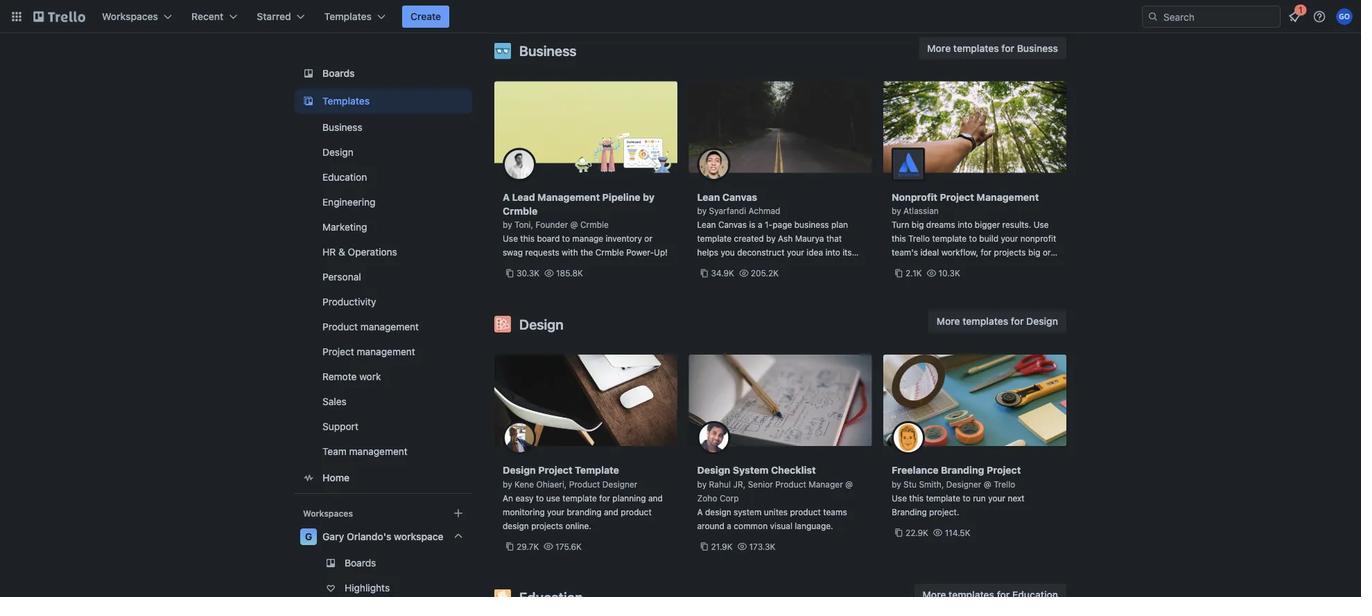 Task type: vqa. For each thing, say whether or not it's contained in the screenshot.


Task type: describe. For each thing, give the bounding box(es) containing it.
run
[[973, 494, 986, 503]]

visual
[[770, 522, 793, 531]]

marketing link
[[295, 216, 472, 239]]

into inside nonprofit project management by atlassian turn big dreams into bigger results. use this trello template to build your nonprofit team's ideal workflow, for projects big or small.
[[958, 220, 973, 230]]

recent button
[[183, 6, 246, 28]]

into inside lean canvas by syarfandi achmad lean canvas is a 1-page business plan template created by ash maurya that helps you deconstruct your idea into its key assumptions.
[[826, 248, 840, 258]]

support link
[[295, 416, 472, 438]]

toni,
[[515, 220, 533, 230]]

sales link
[[295, 391, 472, 413]]

engineering link
[[295, 191, 472, 214]]

1-
[[765, 220, 773, 230]]

for inside design project template by kene ohiaeri, product designer an easy to use template for planning and monitoring your branding and product design projects online.
[[599, 494, 610, 503]]

1 horizontal spatial workspaces
[[303, 509, 353, 519]]

templates for business
[[953, 42, 999, 54]]

remote work link
[[295, 366, 472, 388]]

gary orlando's workspace
[[322, 532, 444, 543]]

by left syarfandi
[[697, 206, 707, 216]]

hr & operations
[[322, 247, 397, 258]]

remote
[[322, 371, 357, 383]]

use
[[546, 494, 560, 503]]

productivity link
[[295, 291, 472, 313]]

stu
[[904, 480, 917, 490]]

this for turn
[[892, 234, 906, 244]]

use inside freelance branding project by stu smith, designer @ trello use this template to run your next branding project.
[[892, 494, 907, 503]]

to inside design project template by kene ohiaeri, product designer an easy to use template for planning and monitoring your branding and product design projects online.
[[536, 494, 544, 503]]

g
[[305, 532, 312, 543]]

around
[[697, 522, 725, 531]]

1 lean from the top
[[697, 191, 720, 203]]

nonprofit
[[892, 191, 938, 203]]

team management
[[322, 446, 408, 458]]

teams
[[823, 508, 847, 517]]

small.
[[892, 262, 915, 272]]

recent
[[191, 11, 224, 22]]

work
[[359, 371, 381, 383]]

founder
[[536, 220, 568, 230]]

to inside a lead management pipeline by crmble by toni, founder @ crmble use this board to manage inventory or swag requests with the crmble power-up!
[[562, 234, 570, 244]]

design system checklist by rahul jr, senior product manager @ zoho corp a design system unites product teams around a common visual language.
[[697, 465, 853, 531]]

designer inside freelance branding project by stu smith, designer @ trello use this template to run your next branding project.
[[947, 480, 982, 490]]

common
[[734, 522, 768, 531]]

with
[[562, 248, 578, 258]]

ash
[[778, 234, 793, 244]]

0 horizontal spatial big
[[912, 220, 924, 230]]

manage
[[572, 234, 603, 244]]

freelance branding project by stu smith, designer @ trello use this template to run your next branding project.
[[892, 465, 1025, 517]]

business inside button
[[1017, 42, 1058, 54]]

a lead management pipeline by crmble by toni, founder @ crmble use this board to manage inventory or swag requests with the crmble power-up!
[[503, 191, 668, 258]]

1 horizontal spatial branding
[[941, 465, 984, 476]]

management for project management
[[357, 346, 415, 358]]

created
[[734, 234, 764, 244]]

by inside design project template by kene ohiaeri, product designer an easy to use template for planning and monitoring your branding and product design projects online.
[[503, 480, 512, 490]]

0 horizontal spatial product
[[322, 321, 358, 333]]

project.
[[929, 508, 959, 517]]

@ for checklist
[[845, 480, 853, 490]]

use for nonprofit project management
[[1034, 220, 1049, 230]]

lead
[[512, 191, 535, 203]]

team's
[[892, 248, 918, 258]]

project management link
[[295, 341, 472, 363]]

0 horizontal spatial business
[[322, 122, 362, 133]]

product inside design system checklist by rahul jr, senior product manager @ zoho corp a design system unites product teams around a common visual language.
[[775, 480, 806, 490]]

achmad
[[749, 206, 780, 216]]

language.
[[795, 522, 833, 531]]

remote work
[[322, 371, 381, 383]]

an
[[503, 494, 513, 503]]

smith,
[[919, 480, 944, 490]]

by inside freelance branding project by stu smith, designer @ trello use this template to run your next branding project.
[[892, 480, 901, 490]]

monitoring
[[503, 508, 545, 517]]

power-
[[626, 248, 654, 258]]

syarfandi achmad image
[[697, 148, 731, 181]]

template board image
[[300, 93, 317, 110]]

design inside design project template by kene ohiaeri, product designer an easy to use template for planning and monitoring your branding and product design projects online.
[[503, 522, 529, 531]]

education link
[[295, 166, 472, 189]]

product inside design project template by kene ohiaeri, product designer an easy to use template for planning and monitoring your branding and product design projects online.
[[569, 480, 600, 490]]

175.6k
[[556, 542, 582, 552]]

product management link
[[295, 316, 472, 338]]

a inside design system checklist by rahul jr, senior product manager @ zoho corp a design system unites product teams around a common visual language.
[[697, 508, 703, 517]]

173.3k
[[749, 542, 776, 552]]

projects inside nonprofit project management by atlassian turn big dreams into bigger results. use this trello template to build your nonprofit team's ideal workflow, for projects big or small.
[[994, 248, 1026, 258]]

business link
[[295, 117, 472, 139]]

product management
[[322, 321, 419, 333]]

more templates for business
[[927, 42, 1058, 54]]

business
[[795, 220, 829, 230]]

project inside nonprofit project management by atlassian turn big dreams into bigger results. use this trello template to build your nonprofit team's ideal workflow, for projects big or small.
[[940, 191, 974, 203]]

gary orlando (garyorlando) image
[[1336, 8, 1353, 25]]

product inside design project template by kene ohiaeri, product designer an easy to use template for planning and monitoring your branding and product design projects online.
[[621, 508, 652, 517]]

by inside design system checklist by rahul jr, senior product manager @ zoho corp a design system unites product teams around a common visual language.
[[697, 480, 707, 490]]

205.2k
[[751, 269, 779, 278]]

home image
[[300, 470, 317, 487]]

1 vertical spatial and
[[604, 508, 619, 517]]

1 horizontal spatial business
[[519, 43, 577, 59]]

syarfandi
[[709, 206, 746, 216]]

kene
[[515, 480, 534, 490]]

requests
[[525, 248, 559, 258]]

&
[[338, 247, 345, 258]]

projects inside design project template by kene ohiaeri, product designer an easy to use template for planning and monitoring your branding and product design projects online.
[[531, 522, 563, 531]]

orlando's
[[347, 532, 391, 543]]

that
[[826, 234, 842, 244]]

design inside design system checklist by rahul jr, senior product manager @ zoho corp a design system unites product teams around a common visual language.
[[697, 465, 730, 476]]

template inside lean canvas by syarfandi achmad lean canvas is a 1-page business plan template created by ash maurya that helps you deconstruct your idea into its key assumptions.
[[697, 234, 732, 244]]

corp
[[720, 494, 739, 503]]

this for crmble
[[520, 234, 535, 244]]

board
[[537, 234, 560, 244]]

1 vertical spatial big
[[1028, 248, 1041, 258]]

personal link
[[295, 266, 472, 288]]

to inside nonprofit project management by atlassian turn big dreams into bigger results. use this trello template to build your nonprofit team's ideal workflow, for projects big or small.
[[969, 234, 977, 244]]

plan
[[832, 220, 848, 230]]

more templates for design
[[937, 316, 1058, 327]]

its
[[843, 248, 852, 258]]

board image
[[300, 65, 317, 82]]

turn
[[892, 220, 909, 230]]

deconstruct
[[737, 248, 785, 258]]

design link
[[295, 141, 472, 164]]

your inside nonprofit project management by atlassian turn big dreams into bigger results. use this trello template to build your nonprofit team's ideal workflow, for projects big or small.
[[1001, 234, 1018, 244]]

branding
[[567, 508, 602, 517]]

the
[[581, 248, 593, 258]]

team
[[322, 446, 347, 458]]

1 vertical spatial templates
[[322, 95, 370, 107]]

1 boards link from the top
[[295, 61, 472, 86]]

templates inside popup button
[[324, 11, 372, 22]]

Search field
[[1159, 6, 1280, 27]]

education
[[322, 172, 367, 183]]

ideal
[[921, 248, 939, 258]]

by inside nonprofit project management by atlassian turn big dreams into bigger results. use this trello template to build your nonprofit team's ideal workflow, for projects big or small.
[[892, 206, 901, 216]]



Task type: locate. For each thing, give the bounding box(es) containing it.
2 horizontal spatial business
[[1017, 42, 1058, 54]]

1 horizontal spatial big
[[1028, 248, 1041, 258]]

search image
[[1148, 11, 1159, 22]]

support
[[322, 421, 359, 433]]

product inside design system checklist by rahul jr, senior product manager @ zoho corp a design system unites product teams around a common visual language.
[[790, 508, 821, 517]]

30.3k
[[517, 269, 540, 278]]

project inside freelance branding project by stu smith, designer @ trello use this template to run your next branding project.
[[987, 465, 1021, 476]]

stu smith, designer @ trello image
[[892, 422, 925, 455]]

0 horizontal spatial projects
[[531, 522, 563, 531]]

rahul jr, senior product manager @ zoho corp image
[[697, 422, 731, 455]]

@ inside a lead management pipeline by crmble by toni, founder @ crmble use this board to manage inventory or swag requests with the crmble power-up!
[[570, 220, 578, 230]]

jr,
[[733, 480, 746, 490]]

to up with
[[562, 234, 570, 244]]

0 vertical spatial and
[[648, 494, 663, 503]]

your down use
[[547, 508, 565, 517]]

1 designer from the left
[[603, 480, 638, 490]]

2 horizontal spatial use
[[1034, 220, 1049, 230]]

0 vertical spatial or
[[644, 234, 653, 244]]

this down stu
[[909, 494, 924, 503]]

design inside design project template by kene ohiaeri, product designer an easy to use template for planning and monitoring your branding and product design projects online.
[[503, 465, 536, 476]]

2 lean from the top
[[697, 220, 716, 230]]

bigger
[[975, 220, 1000, 230]]

design project template by kene ohiaeri, product designer an easy to use template for planning and monitoring your branding and product design projects online.
[[503, 465, 663, 531]]

0 vertical spatial a
[[758, 220, 763, 230]]

your down "ash"
[[787, 248, 804, 258]]

1 vertical spatial a
[[727, 522, 732, 531]]

product down checklist
[[775, 480, 806, 490]]

workspaces
[[102, 11, 158, 22], [303, 509, 353, 519]]

management inside nonprofit project management by atlassian turn big dreams into bigger results. use this trello template to build your nonprofit team's ideal workflow, for projects big or small.
[[977, 191, 1039, 203]]

management for lead
[[538, 191, 600, 203]]

by down 1-
[[766, 234, 776, 244]]

0 vertical spatial design
[[705, 508, 731, 517]]

by up an
[[503, 480, 512, 490]]

and
[[648, 494, 663, 503], [604, 508, 619, 517]]

or inside nonprofit project management by atlassian turn big dreams into bigger results. use this trello template to build your nonprofit team's ideal workflow, for projects big or small.
[[1043, 248, 1051, 258]]

product down the productivity
[[322, 321, 358, 333]]

0 vertical spatial boards link
[[295, 61, 472, 86]]

2 vertical spatial crmble
[[596, 248, 624, 258]]

lean canvas by syarfandi achmad lean canvas is a 1-page business plan template created by ash maurya that helps you deconstruct your idea into its key assumptions.
[[697, 191, 852, 272]]

nonprofit project management by atlassian turn big dreams into bigger results. use this trello template to build your nonprofit team's ideal workflow, for projects big or small.
[[892, 191, 1056, 272]]

design down monitoring
[[503, 522, 529, 531]]

your inside lean canvas by syarfandi achmad lean canvas is a 1-page business plan template created by ash maurya that helps you deconstruct your idea into its key assumptions.
[[787, 248, 804, 258]]

1 horizontal spatial into
[[958, 220, 973, 230]]

1 horizontal spatial design
[[705, 508, 731, 517]]

to left 'build'
[[969, 234, 977, 244]]

easy
[[516, 494, 534, 503]]

1 product from the left
[[621, 508, 652, 517]]

1 vertical spatial branding
[[892, 508, 927, 517]]

0 vertical spatial lean
[[697, 191, 720, 203]]

more inside more templates for design button
[[937, 316, 960, 327]]

more inside "more templates for business" button
[[927, 42, 951, 54]]

project up ohiaeri,
[[538, 465, 573, 476]]

use up nonprofit
[[1034, 220, 1049, 230]]

lean up syarfandi
[[697, 191, 720, 203]]

management for project
[[977, 191, 1039, 203]]

projects down monitoring
[[531, 522, 563, 531]]

2.1k
[[906, 269, 922, 278]]

canvas up syarfandi
[[722, 191, 757, 203]]

branding up 22.9k
[[892, 508, 927, 517]]

zoho
[[697, 494, 717, 503]]

a
[[758, 220, 763, 230], [727, 522, 732, 531]]

a right is
[[758, 220, 763, 230]]

1 vertical spatial a
[[697, 508, 703, 517]]

template up branding at the bottom left of the page
[[563, 494, 597, 503]]

sales
[[322, 396, 347, 408]]

a left lead
[[503, 191, 510, 203]]

0 horizontal spatial design
[[503, 522, 529, 531]]

management down support link
[[349, 446, 408, 458]]

1 horizontal spatial product
[[569, 480, 600, 490]]

0 horizontal spatial a
[[727, 522, 732, 531]]

inventory
[[606, 234, 642, 244]]

2 horizontal spatial this
[[909, 494, 924, 503]]

atlassian image
[[892, 148, 925, 181]]

114.5k
[[945, 528, 971, 538]]

trello up next
[[994, 480, 1015, 490]]

0 vertical spatial templates
[[324, 11, 372, 22]]

crmble
[[503, 205, 538, 217], [580, 220, 609, 230], [596, 248, 624, 258]]

create
[[411, 11, 441, 22]]

engineering
[[322, 197, 376, 208]]

a inside a lead management pipeline by crmble by toni, founder @ crmble use this board to manage inventory or swag requests with the crmble power-up!
[[503, 191, 510, 203]]

crmble down lead
[[503, 205, 538, 217]]

kene ohiaeri, product designer image
[[503, 422, 536, 455]]

product up language.
[[790, 508, 821, 517]]

a inside design system checklist by rahul jr, senior product manager @ zoho corp a design system unites product teams around a common visual language.
[[727, 522, 732, 531]]

0 horizontal spatial this
[[520, 234, 535, 244]]

29.7k
[[517, 542, 539, 552]]

1 horizontal spatial product
[[790, 508, 821, 517]]

project inside "link"
[[322, 346, 354, 358]]

this inside freelance branding project by stu smith, designer @ trello use this template to run your next branding project.
[[909, 494, 924, 503]]

1 vertical spatial trello
[[994, 480, 1015, 490]]

this inside a lead management pipeline by crmble by toni, founder @ crmble use this board to manage inventory or swag requests with the crmble power-up!
[[520, 234, 535, 244]]

boards
[[322, 68, 355, 79], [345, 558, 376, 569]]

22.9k
[[906, 528, 929, 538]]

to
[[562, 234, 570, 244], [969, 234, 977, 244], [536, 494, 544, 503], [963, 494, 971, 503]]

to left run
[[963, 494, 971, 503]]

1 vertical spatial boards link
[[295, 553, 472, 575]]

1 horizontal spatial and
[[648, 494, 663, 503]]

0 vertical spatial crmble
[[503, 205, 538, 217]]

this inside nonprofit project management by atlassian turn big dreams into bigger results. use this trello template to build your nonprofit team's ideal workflow, for projects big or small.
[[892, 234, 906, 244]]

product down planning
[[621, 508, 652, 517]]

branding
[[941, 465, 984, 476], [892, 508, 927, 517]]

into
[[958, 220, 973, 230], [826, 248, 840, 258]]

a down zoho
[[697, 508, 703, 517]]

0 horizontal spatial use
[[503, 234, 518, 244]]

0 vertical spatial use
[[1034, 220, 1049, 230]]

and down planning
[[604, 508, 619, 517]]

template up helps
[[697, 234, 732, 244]]

1 horizontal spatial this
[[892, 234, 906, 244]]

designer up run
[[947, 480, 982, 490]]

by up zoho
[[697, 480, 707, 490]]

into left bigger
[[958, 220, 973, 230]]

designer
[[603, 480, 638, 490], [947, 480, 982, 490]]

or up power-
[[644, 234, 653, 244]]

1 horizontal spatial management
[[977, 191, 1039, 203]]

0 vertical spatial trello
[[909, 234, 930, 244]]

templates right template board icon
[[322, 95, 370, 107]]

templates link
[[295, 89, 472, 114]]

@ right manager
[[845, 480, 853, 490]]

a inside lean canvas by syarfandi achmad lean canvas is a 1-page business plan template created by ash maurya that helps you deconstruct your idea into its key assumptions.
[[758, 220, 763, 230]]

1 notification image
[[1286, 8, 1303, 25]]

more for business
[[927, 42, 951, 54]]

hr & operations link
[[295, 241, 472, 264]]

your inside freelance branding project by stu smith, designer @ trello use this template to run your next branding project.
[[988, 494, 1006, 503]]

0 horizontal spatial or
[[644, 234, 653, 244]]

designer up planning
[[603, 480, 638, 490]]

and right planning
[[648, 494, 663, 503]]

template down dreams
[[932, 234, 967, 244]]

for
[[1002, 42, 1015, 54], [981, 248, 992, 258], [1011, 316, 1024, 327], [599, 494, 610, 503]]

10.3k
[[939, 269, 960, 278]]

freelance
[[892, 465, 939, 476]]

template up project.
[[926, 494, 961, 503]]

team management link
[[295, 441, 472, 463]]

personal
[[322, 272, 361, 283]]

create a workspace image
[[450, 506, 467, 522]]

1 horizontal spatial a
[[758, 220, 763, 230]]

into down that
[[826, 248, 840, 258]]

1 horizontal spatial a
[[697, 508, 703, 517]]

0 vertical spatial management
[[361, 321, 419, 333]]

@ inside design system checklist by rahul jr, senior product manager @ zoho corp a design system unites product teams around a common visual language.
[[845, 480, 853, 490]]

manager
[[809, 480, 843, 490]]

back to home image
[[33, 6, 85, 28]]

2 horizontal spatial @
[[984, 480, 992, 490]]

canvas down syarfandi
[[718, 220, 747, 230]]

management for team management
[[349, 446, 408, 458]]

use inside a lead management pipeline by crmble by toni, founder @ crmble use this board to manage inventory or swag requests with the crmble power-up!
[[503, 234, 518, 244]]

0 vertical spatial big
[[912, 220, 924, 230]]

assumptions.
[[713, 262, 765, 272]]

boards up highlights
[[345, 558, 376, 569]]

boards link up highlights link in the bottom of the page
[[295, 553, 472, 575]]

projects down 'build'
[[994, 248, 1026, 258]]

project up dreams
[[940, 191, 974, 203]]

by up turn
[[892, 206, 901, 216]]

trello inside freelance branding project by stu smith, designer @ trello use this template to run your next branding project.
[[994, 480, 1015, 490]]

system
[[733, 465, 769, 476]]

0 vertical spatial projects
[[994, 248, 1026, 258]]

0 horizontal spatial into
[[826, 248, 840, 258]]

design up the around
[[705, 508, 731, 517]]

product down template
[[569, 480, 600, 490]]

a right the around
[[727, 522, 732, 531]]

34.9k
[[711, 269, 734, 278]]

1 vertical spatial workspaces
[[303, 509, 353, 519]]

1 vertical spatial management
[[357, 346, 415, 358]]

senior
[[748, 480, 773, 490]]

pipeline
[[602, 191, 641, 203]]

management inside "link"
[[357, 346, 415, 358]]

use inside nonprofit project management by atlassian turn big dreams into bigger results. use this trello template to build your nonprofit team's ideal workflow, for projects big or small.
[[1034, 220, 1049, 230]]

lean
[[697, 191, 720, 203], [697, 220, 716, 230]]

to inside freelance branding project by stu smith, designer @ trello use this template to run your next branding project.
[[963, 494, 971, 503]]

by left toni,
[[503, 220, 512, 230]]

or down nonprofit
[[1043, 248, 1051, 258]]

your inside design project template by kene ohiaeri, product designer an easy to use template for planning and monitoring your branding and product design projects online.
[[547, 508, 565, 517]]

templates for design
[[963, 316, 1009, 327]]

more
[[927, 42, 951, 54], [937, 316, 960, 327]]

more templates for business button
[[919, 37, 1067, 59]]

0 horizontal spatial designer
[[603, 480, 638, 490]]

management inside a lead management pipeline by crmble by toni, founder @ crmble use this board to manage inventory or swag requests with the crmble power-up!
[[538, 191, 600, 203]]

designer inside design project template by kene ohiaeri, product designer an easy to use template for planning and monitoring your branding and product design projects online.
[[603, 480, 638, 490]]

by right pipeline
[[643, 191, 655, 203]]

system
[[734, 508, 762, 517]]

2 designer from the left
[[947, 480, 982, 490]]

toni, founder @ crmble image
[[503, 148, 536, 181]]

big down 'atlassian'
[[912, 220, 924, 230]]

your
[[1001, 234, 1018, 244], [787, 248, 804, 258], [988, 494, 1006, 503], [547, 508, 565, 517]]

workspaces inside workspaces dropdown button
[[102, 11, 158, 22]]

@ up run
[[984, 480, 992, 490]]

project inside design project template by kene ohiaeri, product designer an easy to use template for planning and monitoring your branding and product design projects online.
[[538, 465, 573, 476]]

0 vertical spatial branding
[[941, 465, 984, 476]]

next
[[1008, 494, 1025, 503]]

open information menu image
[[1313, 10, 1327, 24]]

0 horizontal spatial branding
[[892, 508, 927, 517]]

1 vertical spatial boards
[[345, 558, 376, 569]]

workflow,
[[942, 248, 979, 258]]

0 horizontal spatial workspaces
[[102, 11, 158, 22]]

your down results. on the right of the page
[[1001, 234, 1018, 244]]

1 vertical spatial projects
[[531, 522, 563, 531]]

management up results. on the right of the page
[[977, 191, 1039, 203]]

trello
[[909, 234, 930, 244], [994, 480, 1015, 490]]

crmble down "inventory"
[[596, 248, 624, 258]]

for inside nonprofit project management by atlassian turn big dreams into bigger results. use this trello template to build your nonprofit team's ideal workflow, for projects big or small.
[[981, 248, 992, 258]]

branding up run
[[941, 465, 984, 476]]

lean down syarfandi
[[697, 220, 716, 230]]

trello up ideal
[[909, 234, 930, 244]]

use down stu
[[892, 494, 907, 503]]

productivity
[[322, 296, 376, 308]]

gary
[[322, 532, 344, 543]]

1 horizontal spatial use
[[892, 494, 907, 503]]

template inside nonprofit project management by atlassian turn big dreams into bigger results. use this trello template to build your nonprofit team's ideal workflow, for projects big or small.
[[932, 234, 967, 244]]

1 horizontal spatial trello
[[994, 480, 1015, 490]]

templates button
[[316, 6, 394, 28]]

0 vertical spatial boards
[[322, 68, 355, 79]]

big down nonprofit
[[1028, 248, 1041, 258]]

@ inside freelance branding project by stu smith, designer @ trello use this template to run your next branding project.
[[984, 480, 992, 490]]

2 vertical spatial management
[[349, 446, 408, 458]]

boards link up templates link
[[295, 61, 472, 86]]

21.9k
[[711, 542, 733, 552]]

to left use
[[536, 494, 544, 503]]

1 vertical spatial design
[[503, 522, 529, 531]]

business icon image
[[494, 43, 511, 59]]

1 horizontal spatial or
[[1043, 248, 1051, 258]]

1 vertical spatial crmble
[[580, 220, 609, 230]]

hr
[[322, 247, 336, 258]]

nonprofit
[[1021, 234, 1056, 244]]

1 horizontal spatial @
[[845, 480, 853, 490]]

0 vertical spatial workspaces
[[102, 11, 158, 22]]

0 vertical spatial more
[[927, 42, 951, 54]]

management
[[361, 321, 419, 333], [357, 346, 415, 358], [349, 446, 408, 458]]

management down product management link
[[357, 346, 415, 358]]

management
[[538, 191, 600, 203], [977, 191, 1039, 203]]

0 horizontal spatial product
[[621, 508, 652, 517]]

this down turn
[[892, 234, 906, 244]]

1 horizontal spatial projects
[[994, 248, 1026, 258]]

online.
[[566, 522, 592, 531]]

2 horizontal spatial product
[[775, 480, 806, 490]]

planning
[[613, 494, 646, 503]]

this down toni,
[[520, 234, 535, 244]]

0 vertical spatial into
[[958, 220, 973, 230]]

2 vertical spatial use
[[892, 494, 907, 503]]

0 horizontal spatial a
[[503, 191, 510, 203]]

by
[[643, 191, 655, 203], [697, 206, 707, 216], [892, 206, 901, 216], [503, 220, 512, 230], [766, 234, 776, 244], [503, 480, 512, 490], [697, 480, 707, 490], [892, 480, 901, 490]]

by left stu
[[892, 480, 901, 490]]

use for a lead management pipeline by crmble
[[503, 234, 518, 244]]

template
[[697, 234, 732, 244], [932, 234, 967, 244], [563, 494, 597, 503], [926, 494, 961, 503]]

idea
[[807, 248, 823, 258]]

management for product management
[[361, 321, 419, 333]]

more for design
[[937, 316, 960, 327]]

page
[[773, 220, 792, 230]]

operations
[[348, 247, 397, 258]]

crmble up manage
[[580, 220, 609, 230]]

up!
[[654, 248, 668, 258]]

1 vertical spatial or
[[1043, 248, 1051, 258]]

design icon image
[[494, 316, 511, 333]]

2 product from the left
[[790, 508, 821, 517]]

@
[[570, 220, 578, 230], [845, 480, 853, 490], [984, 480, 992, 490]]

@ for management
[[570, 220, 578, 230]]

2 management from the left
[[977, 191, 1039, 203]]

0 horizontal spatial @
[[570, 220, 578, 230]]

design inside design system checklist by rahul jr, senior product manager @ zoho corp a design system unites product teams around a common visual language.
[[705, 508, 731, 517]]

project up the remote
[[322, 346, 354, 358]]

1 vertical spatial lean
[[697, 220, 716, 230]]

primary element
[[0, 0, 1361, 33]]

1 management from the left
[[538, 191, 600, 203]]

1 horizontal spatial designer
[[947, 480, 982, 490]]

0 vertical spatial templates
[[953, 42, 999, 54]]

0 horizontal spatial and
[[604, 508, 619, 517]]

your right run
[[988, 494, 1006, 503]]

trello inside nonprofit project management by atlassian turn big dreams into bigger results. use this trello template to build your nonprofit team's ideal workflow, for projects big or small.
[[909, 234, 930, 244]]

starred
[[257, 11, 291, 22]]

1 vertical spatial canvas
[[718, 220, 747, 230]]

1 vertical spatial templates
[[963, 316, 1009, 327]]

you
[[721, 248, 735, 258]]

template inside design project template by kene ohiaeri, product designer an easy to use template for planning and monitoring your branding and product design projects online.
[[563, 494, 597, 503]]

management up founder
[[538, 191, 600, 203]]

templates right the starred dropdown button
[[324, 11, 372, 22]]

0 horizontal spatial trello
[[909, 234, 930, 244]]

home
[[322, 473, 350, 484]]

design inside button
[[1026, 316, 1058, 327]]

use up swag
[[503, 234, 518, 244]]

project up next
[[987, 465, 1021, 476]]

or inside a lead management pipeline by crmble by toni, founder @ crmble use this board to manage inventory or swag requests with the crmble power-up!
[[644, 234, 653, 244]]

1 vertical spatial more
[[937, 316, 960, 327]]

highlights
[[345, 583, 390, 594]]

0 vertical spatial canvas
[[722, 191, 757, 203]]

@ up manage
[[570, 220, 578, 230]]

workspaces button
[[94, 6, 180, 28]]

template inside freelance branding project by stu smith, designer @ trello use this template to run your next branding project.
[[926, 494, 961, 503]]

2 boards link from the top
[[295, 553, 472, 575]]

management down productivity link
[[361, 321, 419, 333]]

1 vertical spatial into
[[826, 248, 840, 258]]

1 vertical spatial use
[[503, 234, 518, 244]]

boards right board image
[[322, 68, 355, 79]]

rahul
[[709, 480, 731, 490]]

0 vertical spatial a
[[503, 191, 510, 203]]

product
[[322, 321, 358, 333], [569, 480, 600, 490], [775, 480, 806, 490]]

build
[[979, 234, 999, 244]]

0 horizontal spatial management
[[538, 191, 600, 203]]



